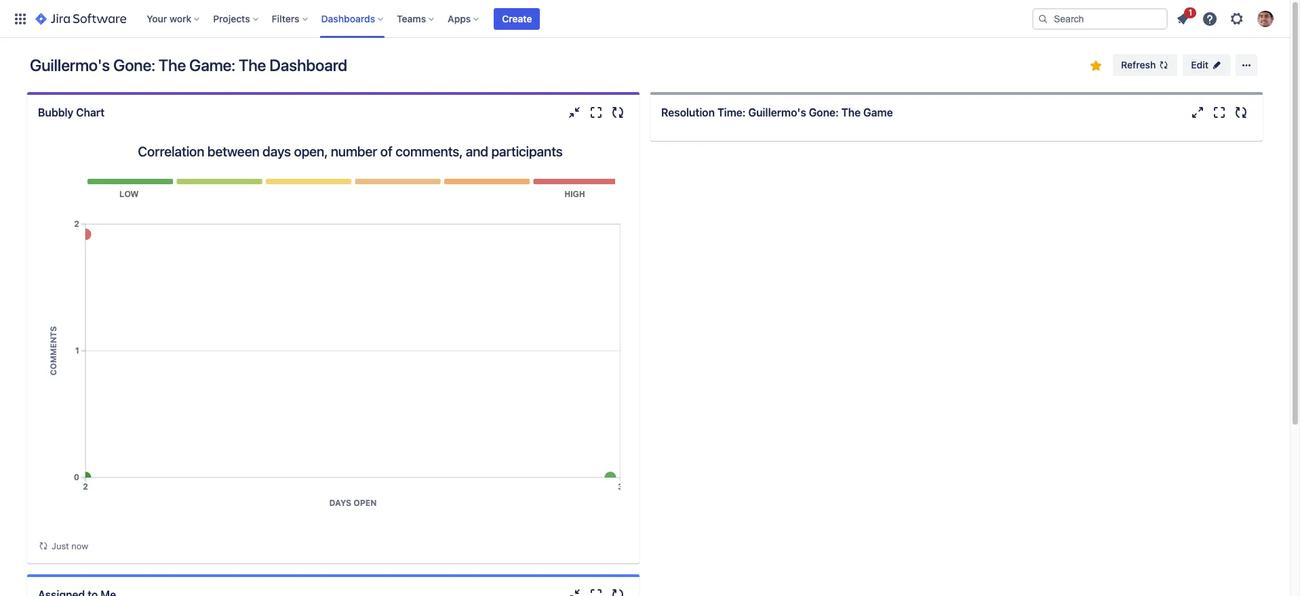 Task type: locate. For each thing, give the bounding box(es) containing it.
chart
[[76, 106, 105, 119]]

days
[[263, 144, 291, 159]]

1 horizontal spatial gone:
[[809, 106, 839, 119]]

jira software image
[[35, 11, 126, 27], [35, 11, 126, 27]]

banner
[[0, 0, 1290, 38]]

bubbly chart
[[38, 106, 105, 119]]

edit link
[[1183, 54, 1230, 76]]

refresh button
[[1113, 54, 1178, 76]]

resolution time: guillermo's gone: the game
[[661, 106, 893, 119]]

2 horizontal spatial the
[[842, 106, 861, 119]]

minimize bubbly chart image
[[566, 104, 583, 121]]

projects button
[[209, 8, 264, 30]]

just
[[52, 541, 69, 552]]

your work
[[147, 13, 191, 24]]

correlation
[[138, 144, 204, 159]]

an arrow curved in a circular way on the button that refreshes the dashboard image
[[38, 541, 49, 552]]

edit icon image
[[1211, 60, 1222, 71]]

banner containing your work
[[0, 0, 1290, 38]]

1 horizontal spatial the
[[239, 56, 266, 75]]

search image
[[1038, 13, 1049, 24]]

1 vertical spatial gone:
[[809, 106, 839, 119]]

help image
[[1202, 11, 1218, 27]]

the left game
[[842, 106, 861, 119]]

0 horizontal spatial gone:
[[113, 56, 155, 75]]

0 vertical spatial gone:
[[113, 56, 155, 75]]

refresh resolution time: guillermo's gone: the game image
[[1233, 104, 1249, 121]]

your work button
[[143, 8, 205, 30]]

bubbly chart region
[[38, 130, 629, 554]]

guillermo's
[[30, 56, 110, 75], [748, 106, 806, 119]]

gone: left game
[[809, 106, 839, 119]]

and
[[466, 144, 488, 159]]

gone:
[[113, 56, 155, 75], [809, 106, 839, 119]]

the for guillermo's
[[239, 56, 266, 75]]

gone: down your at the left top of page
[[113, 56, 155, 75]]

refresh
[[1121, 59, 1156, 71]]

primary element
[[8, 0, 1032, 38]]

apps
[[448, 13, 471, 24]]

maximize assigned to me image
[[588, 587, 604, 597]]

the right the game:
[[239, 56, 266, 75]]

1 vertical spatial guillermo's
[[748, 106, 806, 119]]

open,
[[294, 144, 328, 159]]

expand resolution time: guillermo's gone: the game image
[[1190, 104, 1206, 121]]

create
[[502, 13, 532, 24]]

the for resolution
[[842, 106, 861, 119]]

game:
[[189, 56, 235, 75]]

just now
[[52, 541, 88, 552]]

0 vertical spatial guillermo's
[[30, 56, 110, 75]]

your profile and settings image
[[1258, 11, 1274, 27]]

guillermo's gone: the game: the dashboard
[[30, 56, 347, 75]]

the left the game:
[[159, 56, 186, 75]]

bubbly
[[38, 106, 73, 119]]

filters button
[[268, 8, 313, 30]]

guillermo's up bubbly chart
[[30, 56, 110, 75]]

1
[[1189, 7, 1192, 17]]

guillermo's right time: at the top right of page
[[748, 106, 806, 119]]

0 horizontal spatial guillermo's
[[30, 56, 110, 75]]

the
[[159, 56, 186, 75], [239, 56, 266, 75], [842, 106, 861, 119]]

projects
[[213, 13, 250, 24]]



Task type: describe. For each thing, give the bounding box(es) containing it.
1 horizontal spatial guillermo's
[[748, 106, 806, 119]]

between
[[207, 144, 259, 159]]

dashboards
[[321, 13, 375, 24]]

teams
[[397, 13, 426, 24]]

notifications image
[[1175, 11, 1191, 27]]

correlation between days open, number of comments, and participants
[[138, 144, 563, 159]]

0 horizontal spatial the
[[159, 56, 186, 75]]

participants
[[491, 144, 563, 159]]

settings image
[[1229, 11, 1245, 27]]

refresh image
[[1159, 60, 1170, 71]]

work
[[170, 13, 191, 24]]

star guillermo's gone: the game: the dashboard image
[[1088, 58, 1104, 74]]

maximize bubbly chart image
[[588, 104, 604, 121]]

more dashboard actions image
[[1239, 57, 1255, 73]]

refresh bubbly chart image
[[610, 104, 626, 121]]

edit
[[1191, 59, 1209, 71]]

time:
[[718, 106, 746, 119]]

comments,
[[396, 144, 463, 159]]

appswitcher icon image
[[12, 11, 28, 27]]

refresh assigned to me image
[[610, 587, 626, 597]]

apps button
[[444, 8, 485, 30]]

dashboards button
[[317, 8, 389, 30]]

of
[[380, 144, 393, 159]]

your
[[147, 13, 167, 24]]

teams button
[[393, 8, 440, 30]]

minimize assigned to me image
[[566, 587, 583, 597]]

resolution
[[661, 106, 715, 119]]

now
[[71, 541, 88, 552]]

game
[[863, 106, 893, 119]]

number
[[331, 144, 377, 159]]

create button
[[494, 8, 540, 30]]

filters
[[272, 13, 300, 24]]

dashboard
[[269, 56, 347, 75]]

maximize resolution time: guillermo's gone: the game image
[[1211, 104, 1228, 121]]

Search field
[[1032, 8, 1168, 30]]



Task type: vqa. For each thing, say whether or not it's contained in the screenshot.
topmost Low
no



